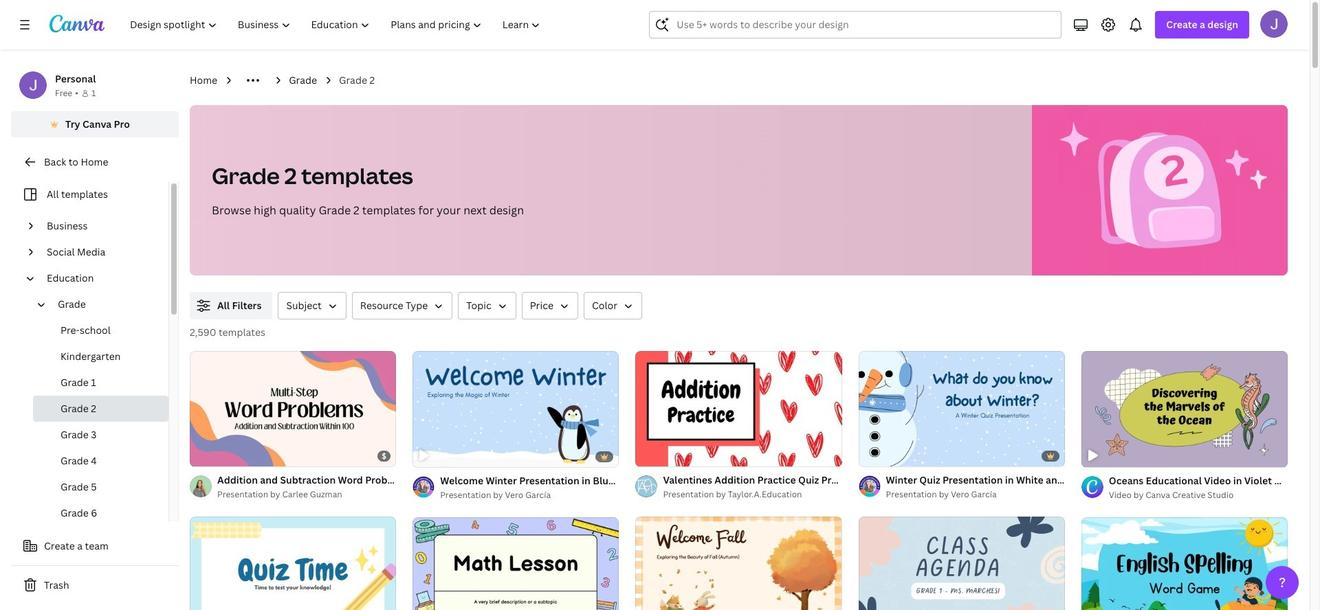 Task type: locate. For each thing, give the bounding box(es) containing it.
math education presentation skeleton in a purple white black lined style image
[[413, 518, 619, 611]]

Search search field
[[677, 12, 1053, 38]]

None search field
[[649, 11, 1062, 39]]

ela english spelling game presentation in blue and green illustrative style image
[[1082, 518, 1288, 611]]

addition and subtraction word problems math presentation orange in pink and purple groovy style image
[[190, 351, 396, 467]]



Task type: vqa. For each thing, say whether or not it's contained in the screenshot.
'Untitled Design' corresponding to fourth Untitled Design link from the bottom of the page
no



Task type: describe. For each thing, give the bounding box(es) containing it.
winter quiz presentation in white and blue illustrative style image
[[859, 351, 1065, 467]]

jacob simon image
[[1261, 10, 1288, 38]]

valentines addition practice quiz presentation in white red illustrative style image
[[636, 351, 842, 467]]

abstract organic shapes class agenda presentation in pastel colors floral style image
[[859, 517, 1065, 611]]

top level navigation element
[[121, 11, 553, 39]]



